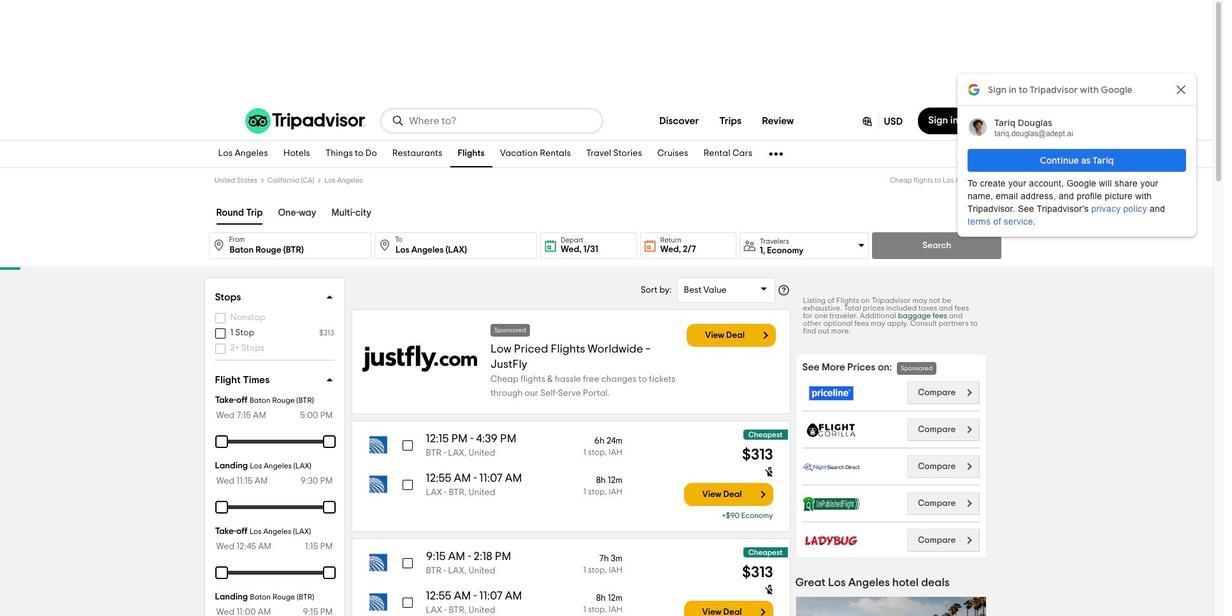 Task type: vqa. For each thing, say whether or not it's contained in the screenshot.
Contributions 0's 0
no



Task type: locate. For each thing, give the bounding box(es) containing it.
1 vertical spatial latest time slider
[[315, 494, 343, 522]]

latest time slider for third "earliest time" slider from the top of the page
[[315, 559, 343, 588]]

None search field
[[381, 110, 602, 133]]

3 latest time slider from the top
[[315, 559, 343, 588]]

2 latest time slider from the top
[[315, 494, 343, 522]]

latest time slider
[[315, 428, 343, 456], [315, 494, 343, 522], [315, 559, 343, 588]]

2 earliest time slider from the top
[[207, 494, 235, 522]]

tripadvisor image
[[245, 108, 365, 134], [796, 598, 986, 617]]

City or Airport text field
[[375, 233, 537, 259]]

2 vertical spatial earliest time slider
[[207, 559, 235, 588]]

2 vertical spatial latest time slider
[[315, 559, 343, 588]]

1 latest time slider from the top
[[315, 428, 343, 456]]

0 vertical spatial latest time slider
[[315, 428, 343, 456]]

0 horizontal spatial tripadvisor image
[[245, 108, 365, 134]]

0 vertical spatial earliest time slider
[[207, 428, 235, 456]]

1 vertical spatial tripadvisor image
[[796, 598, 986, 617]]

1 vertical spatial earliest time slider
[[207, 494, 235, 522]]

earliest time slider
[[207, 428, 235, 456], [207, 494, 235, 522], [207, 559, 235, 588]]

0 vertical spatial tripadvisor image
[[245, 108, 365, 134]]



Task type: describe. For each thing, give the bounding box(es) containing it.
search image
[[392, 115, 404, 127]]

Search search field
[[409, 115, 592, 127]]

1 earliest time slider from the top
[[207, 428, 235, 456]]

1 horizontal spatial tripadvisor image
[[796, 598, 986, 617]]

latest time slider for second "earliest time" slider
[[315, 494, 343, 522]]

3 earliest time slider from the top
[[207, 559, 235, 588]]

latest time slider for first "earliest time" slider
[[315, 428, 343, 456]]

City or Airport text field
[[209, 233, 371, 259]]



